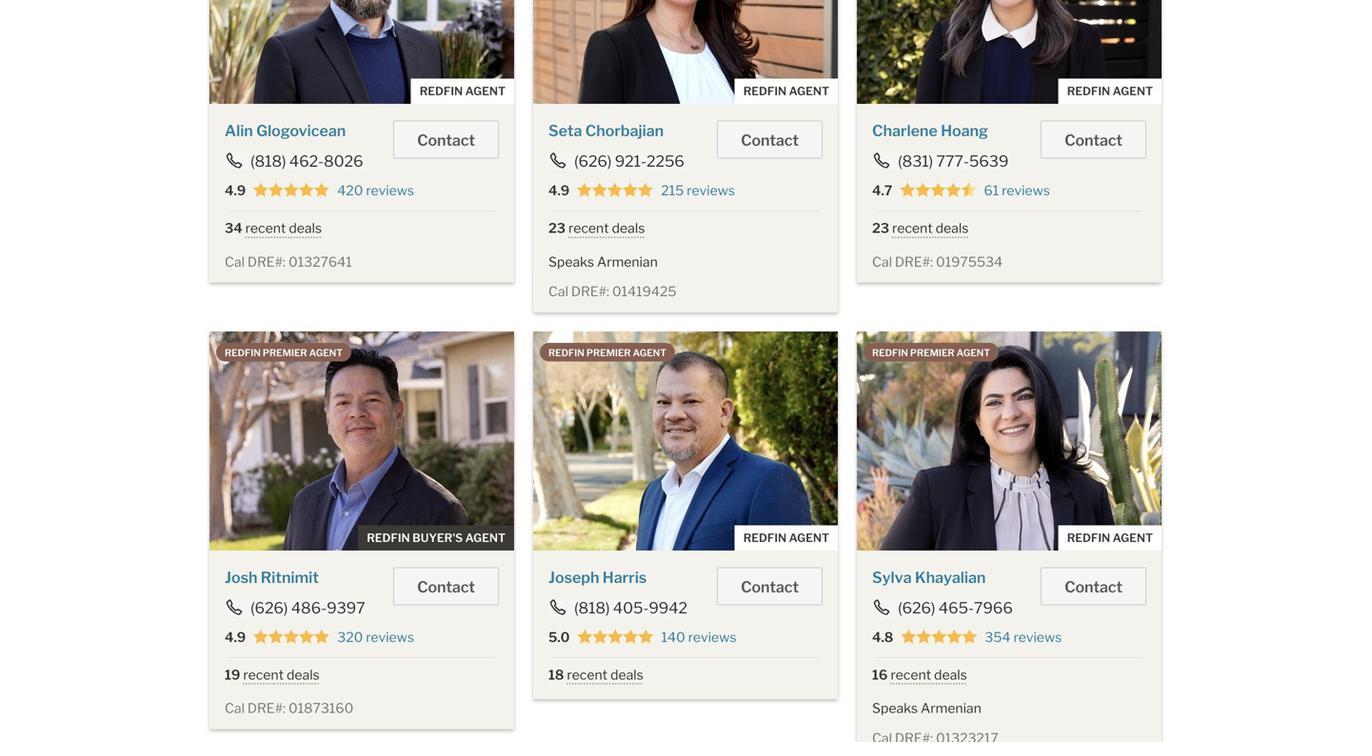 Task type: locate. For each thing, give the bounding box(es) containing it.
sylva khayalian
[[873, 568, 986, 587]]

cal dre#: 01327641
[[225, 254, 352, 270]]

0 horizontal spatial premier
[[263, 347, 307, 358]]

contact button down buyer's
[[394, 567, 499, 605]]

(626) 921-2256
[[574, 152, 685, 171]]

23 down 4.7
[[873, 220, 890, 236]]

4.9 down seta
[[549, 182, 570, 199]]

4.7
[[873, 182, 893, 199]]

0 horizontal spatial redfin premier agent
[[225, 347, 343, 358]]

8026
[[324, 152, 363, 171]]

agent
[[465, 84, 506, 98], [789, 84, 830, 98], [1113, 84, 1154, 98], [309, 347, 343, 358], [633, 347, 667, 358], [957, 347, 991, 358], [465, 531, 506, 545], [789, 531, 830, 545], [1113, 531, 1154, 545]]

(626) down josh ritnimit link
[[251, 598, 288, 617]]

5.0
[[549, 629, 570, 645]]

1 redfin premier agent from the left
[[225, 347, 343, 358]]

140
[[662, 629, 686, 645]]

4.9 for (626) 921-2256
[[549, 182, 570, 199]]

redfin premier agent down the cal dre#: 01419425 on the top left
[[549, 347, 667, 358]]

0 horizontal spatial speaks armenian
[[549, 254, 658, 270]]

2256
[[647, 152, 685, 171]]

redfin premier agent down cal dre#: 01327641
[[225, 347, 343, 358]]

1 horizontal spatial 23
[[873, 220, 890, 236]]

dre#: left the '01975534'
[[895, 254, 934, 270]]

0 horizontal spatial armenian
[[597, 254, 658, 270]]

4.8
[[873, 629, 894, 645]]

rating 4.9 out of 5 element for 462-
[[254, 182, 330, 199]]

reviews for (626) 921-2256
[[687, 182, 735, 199]]

cal down the 19
[[225, 700, 245, 716]]

redfin agent for 5639
[[1068, 84, 1154, 98]]

rating 4.9 out of 5 element down (818) 462-8026 button
[[254, 182, 330, 199]]

9942
[[649, 598, 688, 617]]

armenian for 465-
[[921, 700, 982, 716]]

recent for (818) 405-9942
[[567, 667, 608, 683]]

deals up the 01419425 at top left
[[612, 220, 645, 236]]

(626) down "sylva khayalian"
[[898, 598, 936, 617]]

0 vertical spatial (818)
[[251, 152, 286, 171]]

4.9
[[225, 182, 246, 199], [549, 182, 570, 199], [225, 629, 246, 645]]

0 horizontal spatial (626)
[[251, 598, 288, 617]]

(626)
[[574, 152, 612, 171], [251, 598, 288, 617], [898, 598, 936, 617]]

(818) 462-8026 button
[[225, 152, 364, 171]]

1 horizontal spatial (818)
[[574, 598, 610, 617]]

reviews right 354
[[1014, 629, 1062, 645]]

dre#:
[[248, 254, 286, 270], [895, 254, 934, 270], [571, 283, 610, 300], [248, 700, 286, 716]]

ritnimit
[[261, 568, 319, 587]]

01975534
[[936, 254, 1003, 270]]

reviews
[[366, 182, 414, 199], [687, 182, 735, 199], [1002, 182, 1051, 199], [366, 629, 414, 645], [688, 629, 737, 645], [1014, 629, 1062, 645]]

0 horizontal spatial (818)
[[251, 152, 286, 171]]

recent right the 19
[[243, 667, 284, 683]]

photo of josh ritnimit image
[[210, 331, 514, 550]]

deals up 01327641
[[289, 220, 322, 236]]

speaks armenian for 465-
[[873, 700, 982, 716]]

contact button up 215 reviews
[[717, 121, 823, 159]]

7966
[[974, 598, 1013, 617]]

1 23 from the left
[[549, 220, 566, 236]]

cal for (626) 486-9397
[[225, 700, 245, 716]]

rating 4.7 out of 5 element
[[901, 182, 977, 199]]

0 horizontal spatial speaks
[[549, 254, 594, 270]]

0 vertical spatial armenian
[[597, 254, 658, 270]]

rating 5.0 out of 5 element
[[578, 628, 654, 646]]

contact button up 140 reviews
[[717, 567, 823, 605]]

(818) down alin glogovicean link
[[251, 152, 286, 171]]

23 recent deals up the cal dre#: 01419425 on the top left
[[549, 220, 645, 236]]

speaks
[[549, 254, 594, 270], [873, 700, 918, 716]]

reviews right 320
[[366, 629, 414, 645]]

cal dre#: 01873160
[[225, 700, 354, 716]]

23 recent deals
[[549, 220, 645, 236], [873, 220, 969, 236]]

61
[[984, 182, 999, 199]]

redfin premier agent down cal dre#: 01975534
[[873, 347, 991, 358]]

(818)
[[251, 152, 286, 171], [574, 598, 610, 617]]

23 recent deals for (831)
[[873, 220, 969, 236]]

armenian
[[597, 254, 658, 270], [921, 700, 982, 716]]

23 up the cal dre#: 01419425 on the top left
[[549, 220, 566, 236]]

rating 4.9 out of 5 element
[[254, 182, 330, 199], [577, 182, 654, 199], [254, 628, 330, 646]]

charlene
[[873, 121, 938, 140]]

premier
[[263, 347, 307, 358], [587, 347, 631, 358], [911, 347, 955, 358]]

1 horizontal spatial premier
[[587, 347, 631, 358]]

contact button
[[394, 121, 499, 159], [717, 121, 823, 159], [1041, 121, 1147, 159], [394, 567, 499, 605], [717, 567, 823, 605], [1041, 567, 1147, 605]]

premier for harris
[[587, 347, 631, 358]]

1 horizontal spatial speaks
[[873, 700, 918, 716]]

0 horizontal spatial 23 recent deals
[[549, 220, 645, 236]]

armenian down 16 recent deals
[[921, 700, 982, 716]]

(818) 405-9942 button
[[549, 598, 689, 617]]

redfin premier agent for khayalian
[[873, 347, 991, 358]]

420
[[337, 182, 363, 199]]

khayalian
[[915, 568, 986, 587]]

cal down 4.7
[[873, 254, 893, 270]]

1 horizontal spatial 23 recent deals
[[873, 220, 969, 236]]

reviews right 140
[[688, 629, 737, 645]]

0 vertical spatial speaks
[[549, 254, 594, 270]]

2 23 recent deals from the left
[[873, 220, 969, 236]]

2 horizontal spatial premier
[[911, 347, 955, 358]]

glogovicean
[[256, 121, 346, 140]]

rating 4.9 out of 5 element down (626) 921-2256 button
[[577, 182, 654, 199]]

cal
[[225, 254, 245, 270], [873, 254, 893, 270], [549, 283, 569, 300], [225, 700, 245, 716]]

contact for 8026
[[417, 131, 475, 150]]

armenian up the cal dre#: 01419425 on the top left
[[597, 254, 658, 270]]

deals for 777-
[[936, 220, 969, 236]]

1 vertical spatial speaks armenian
[[873, 700, 982, 716]]

1 vertical spatial (818)
[[574, 598, 610, 617]]

1 horizontal spatial redfin premier agent
[[549, 347, 667, 358]]

deals down rating 5.0 out of 5 element
[[611, 667, 644, 683]]

420 reviews
[[337, 182, 414, 199]]

recent for (626) 486-9397
[[243, 667, 284, 683]]

reviews for (626) 486-9397
[[366, 629, 414, 645]]

cal down 34
[[225, 254, 245, 270]]

462-
[[289, 152, 324, 171]]

354
[[985, 629, 1011, 645]]

contact
[[417, 131, 475, 150], [741, 131, 799, 150], [1065, 131, 1123, 150], [417, 578, 475, 596], [741, 578, 799, 596], [1065, 578, 1123, 596]]

(626) 486-9397
[[251, 598, 365, 617]]

redfin premier agent for ritnimit
[[225, 347, 343, 358]]

(818) down the joseph harris link
[[574, 598, 610, 617]]

redfin premier agent
[[225, 347, 343, 358], [549, 347, 667, 358], [873, 347, 991, 358]]

contact button up 354 reviews
[[1041, 567, 1147, 605]]

contact button up 420 reviews
[[394, 121, 499, 159]]

dre#: down 34 recent deals
[[248, 254, 286, 270]]

1 horizontal spatial armenian
[[921, 700, 982, 716]]

contact button for (626) 921-2256
[[717, 121, 823, 159]]

dre#: down the 19 recent deals at the bottom left
[[248, 700, 286, 716]]

recent for (818) 462-8026
[[245, 220, 286, 236]]

reviews right 61
[[1002, 182, 1051, 199]]

charlene hoang link
[[873, 121, 989, 140]]

(626) for (626) 465-7966
[[898, 598, 936, 617]]

speaks armenian down 16 recent deals
[[873, 700, 982, 716]]

contact button up 61 reviews
[[1041, 121, 1147, 159]]

contact button for (626) 465-7966
[[1041, 567, 1147, 605]]

premier down cal dre#: 01975534
[[911, 347, 955, 358]]

redfin agent
[[420, 84, 506, 98], [744, 84, 830, 98], [1068, 84, 1154, 98], [744, 531, 830, 545], [1068, 531, 1154, 545]]

premier down cal dre#: 01327641
[[263, 347, 307, 358]]

recent
[[245, 220, 286, 236], [569, 220, 609, 236], [893, 220, 933, 236], [243, 667, 284, 683], [567, 667, 608, 683], [891, 667, 932, 683]]

1 vertical spatial armenian
[[921, 700, 982, 716]]

recent up the cal dre#: 01419425 on the top left
[[569, 220, 609, 236]]

joseph harris link
[[549, 568, 647, 587]]

(818) for (818) 462-8026
[[251, 152, 286, 171]]

23
[[549, 220, 566, 236], [873, 220, 890, 236]]

3 redfin premier agent from the left
[[873, 347, 991, 358]]

1 horizontal spatial speaks armenian
[[873, 700, 982, 716]]

rating 4.9 out of 5 element for 486-
[[254, 628, 330, 646]]

405-
[[613, 598, 649, 617]]

buyer's
[[413, 531, 463, 545]]

1 horizontal spatial (626)
[[574, 152, 612, 171]]

deals for 465-
[[935, 667, 968, 683]]

320
[[337, 629, 363, 645]]

redfin
[[420, 84, 463, 98], [744, 84, 787, 98], [1068, 84, 1111, 98], [225, 347, 261, 358], [549, 347, 585, 358], [873, 347, 909, 358], [367, 531, 410, 545], [744, 531, 787, 545], [1068, 531, 1111, 545]]

2 horizontal spatial (626)
[[898, 598, 936, 617]]

reviews right 215
[[687, 182, 735, 199]]

reviews for (818) 462-8026
[[366, 182, 414, 199]]

contact button for (626) 486-9397
[[394, 567, 499, 605]]

(626) for (626) 921-2256
[[574, 152, 612, 171]]

2 premier from the left
[[587, 347, 631, 358]]

9397
[[327, 598, 365, 617]]

premier down the cal dre#: 01419425 on the top left
[[587, 347, 631, 358]]

(831) 777-5639 button
[[873, 152, 1010, 171]]

4.9 up the 19
[[225, 629, 246, 645]]

deals down rating 4.8 out of 5 element
[[935, 667, 968, 683]]

speaks for (626) 921-2256
[[549, 254, 594, 270]]

alin
[[225, 121, 253, 140]]

(626) for (626) 486-9397
[[251, 598, 288, 617]]

rating 4.9 out of 5 element for 921-
[[577, 182, 654, 199]]

reviews for (626) 465-7966
[[1014, 629, 1062, 645]]

speaks up the cal dre#: 01419425 on the top left
[[549, 254, 594, 270]]

1 vertical spatial speaks
[[873, 700, 918, 716]]

recent right 16
[[891, 667, 932, 683]]

(831) 777-5639
[[898, 152, 1009, 171]]

(626) down seta chorbajian link
[[574, 152, 612, 171]]

recent right 34
[[245, 220, 286, 236]]

deals
[[289, 220, 322, 236], [612, 220, 645, 236], [936, 220, 969, 236], [287, 667, 320, 683], [611, 667, 644, 683], [935, 667, 968, 683]]

contact button for (818) 405-9942
[[717, 567, 823, 605]]

1 premier from the left
[[263, 347, 307, 358]]

4.9 up 34
[[225, 182, 246, 199]]

1 23 recent deals from the left
[[549, 220, 645, 236]]

speaks down 16
[[873, 700, 918, 716]]

23 recent deals up cal dre#: 01975534
[[873, 220, 969, 236]]

recent for (626) 465-7966
[[891, 667, 932, 683]]

rating 4.9 out of 5 element down (626) 486-9397 button
[[254, 628, 330, 646]]

deals up cal dre#: 01975534
[[936, 220, 969, 236]]

contact for 5639
[[1065, 131, 1123, 150]]

reviews for (831) 777-5639
[[1002, 182, 1051, 199]]

reviews right 420
[[366, 182, 414, 199]]

0 vertical spatial speaks armenian
[[549, 254, 658, 270]]

speaks armenian up the cal dre#: 01419425 on the top left
[[549, 254, 658, 270]]

redfin buyer's agent
[[367, 531, 506, 545]]

16
[[873, 667, 888, 683]]

dre#: for (831) 777-5639
[[895, 254, 934, 270]]

dre#: for (626) 486-9397
[[248, 700, 286, 716]]

2 horizontal spatial redfin premier agent
[[873, 347, 991, 358]]

4.9 for (626) 486-9397
[[225, 629, 246, 645]]

speaks armenian
[[549, 254, 658, 270], [873, 700, 982, 716]]

josh ritnimit link
[[225, 568, 319, 587]]

recent up cal dre#: 01975534
[[893, 220, 933, 236]]

redfin premier agent for harris
[[549, 347, 667, 358]]

0 horizontal spatial 23
[[549, 220, 566, 236]]

3 premier from the left
[[911, 347, 955, 358]]

alin glogovicean link
[[225, 121, 346, 140]]

deals up cal dre#: 01873160
[[287, 667, 320, 683]]

recent right 18
[[567, 667, 608, 683]]

01873160
[[289, 700, 354, 716]]

2 redfin premier agent from the left
[[549, 347, 667, 358]]

hoang
[[941, 121, 989, 140]]

2 23 from the left
[[873, 220, 890, 236]]



Task type: vqa. For each thing, say whether or not it's contained in the screenshot.
24
no



Task type: describe. For each thing, give the bounding box(es) containing it.
josh ritnimit
[[225, 568, 319, 587]]

cal dre#: 01975534
[[873, 254, 1003, 270]]

215 reviews
[[661, 182, 735, 199]]

921-
[[615, 152, 647, 171]]

(818) 462-8026
[[251, 152, 363, 171]]

cal left the 01419425 at top left
[[549, 283, 569, 300]]

redfin agent for 8026
[[420, 84, 506, 98]]

23 recent deals for (626)
[[549, 220, 645, 236]]

16 recent deals
[[873, 667, 968, 683]]

140 reviews
[[662, 629, 737, 645]]

61 reviews
[[984, 182, 1051, 199]]

contact for 9397
[[417, 578, 475, 596]]

cal for (818) 462-8026
[[225, 254, 245, 270]]

seta chorbajian
[[549, 121, 664, 140]]

joseph harris
[[549, 568, 647, 587]]

rating 4.8 out of 5 element
[[901, 628, 978, 646]]

354 reviews
[[985, 629, 1062, 645]]

5639
[[970, 152, 1009, 171]]

23 for (831) 777-5639
[[873, 220, 890, 236]]

01419425
[[612, 283, 677, 300]]

contact for 2256
[[741, 131, 799, 150]]

sylva
[[873, 568, 912, 587]]

photo of seta chorbajian image
[[533, 0, 838, 104]]

contact button for (818) 462-8026
[[394, 121, 499, 159]]

recent for (626) 921-2256
[[569, 220, 609, 236]]

dre#: left the 01419425 at top left
[[571, 283, 610, 300]]

speaks armenian for 921-
[[549, 254, 658, 270]]

sylva khayalian link
[[873, 568, 986, 587]]

harris
[[603, 568, 647, 587]]

34
[[225, 220, 243, 236]]

chorbajian
[[586, 121, 664, 140]]

charlene hoang
[[873, 121, 989, 140]]

speaks for (626) 465-7966
[[873, 700, 918, 716]]

recent for (831) 777-5639
[[893, 220, 933, 236]]

19 recent deals
[[225, 667, 320, 683]]

alin glogovicean
[[225, 121, 346, 140]]

4.9 for (818) 462-8026
[[225, 182, 246, 199]]

18 recent deals
[[549, 667, 644, 683]]

contact for 7966
[[1065, 578, 1123, 596]]

465-
[[939, 598, 974, 617]]

premier for khayalian
[[911, 347, 955, 358]]

(626) 465-7966 button
[[873, 598, 1014, 617]]

34 recent deals
[[225, 220, 322, 236]]

23 for (626) 921-2256
[[549, 220, 566, 236]]

(831)
[[898, 152, 934, 171]]

486-
[[291, 598, 327, 617]]

320 reviews
[[337, 629, 414, 645]]

photo of sylva khayalian image
[[857, 331, 1162, 550]]

cal dre#: 01419425
[[549, 283, 677, 300]]

photo of charlene hoang image
[[857, 0, 1162, 104]]

redfin agent for 2256
[[744, 84, 830, 98]]

armenian for 921-
[[597, 254, 658, 270]]

deals for 921-
[[612, 220, 645, 236]]

18
[[549, 667, 564, 683]]

contact button for (831) 777-5639
[[1041, 121, 1147, 159]]

deals for 462-
[[289, 220, 322, 236]]

photo of joseph harris image
[[533, 331, 838, 550]]

19
[[225, 667, 240, 683]]

deals for 486-
[[287, 667, 320, 683]]

cal for (831) 777-5639
[[873, 254, 893, 270]]

premier for ritnimit
[[263, 347, 307, 358]]

joseph
[[549, 568, 600, 587]]

(626) 921-2256 button
[[549, 152, 686, 171]]

josh
[[225, 568, 258, 587]]

seta chorbajian link
[[549, 121, 664, 140]]

01327641
[[289, 254, 352, 270]]

deals for 405-
[[611, 667, 644, 683]]

777-
[[937, 152, 970, 171]]

215
[[661, 182, 684, 199]]

(818) 405-9942
[[574, 598, 688, 617]]

seta
[[549, 121, 582, 140]]

(818) for (818) 405-9942
[[574, 598, 610, 617]]

dre#: for (818) 462-8026
[[248, 254, 286, 270]]

photo of alin glogovicean image
[[210, 0, 514, 104]]

reviews for (818) 405-9942
[[688, 629, 737, 645]]

(626) 486-9397 button
[[225, 598, 366, 617]]

(626) 465-7966
[[898, 598, 1013, 617]]

contact for 9942
[[741, 578, 799, 596]]



